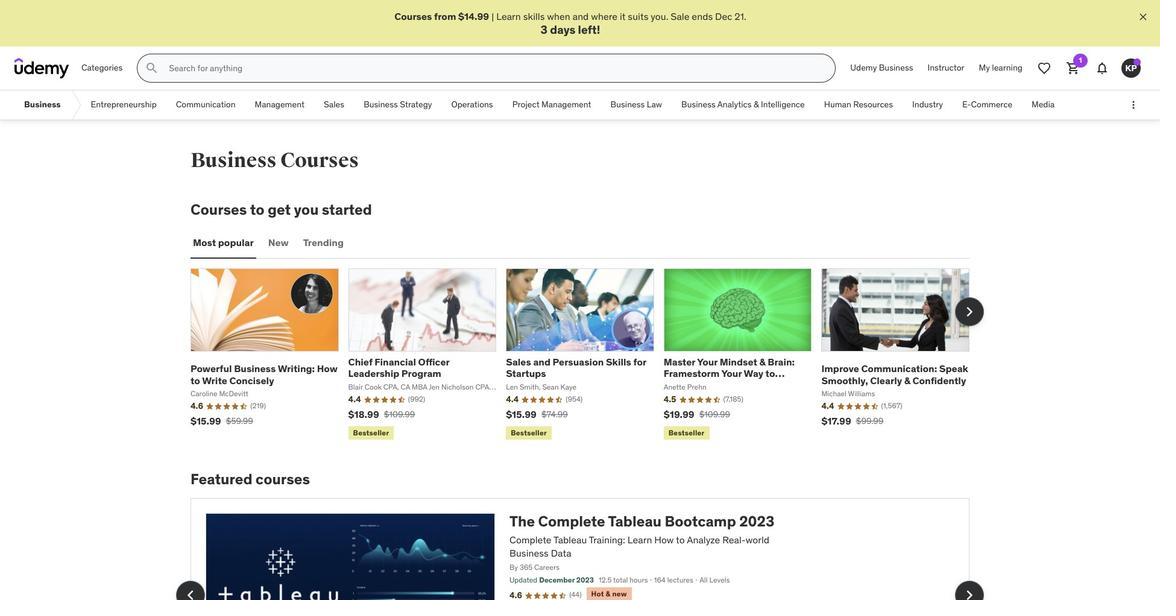 Task type: vqa. For each thing, say whether or not it's contained in the screenshot.
DECEMBER
yes



Task type: describe. For each thing, give the bounding box(es) containing it.
all levels
[[700, 575, 730, 584]]

careers
[[535, 563, 560, 572]]

you.
[[651, 10, 669, 22]]

1 management from the left
[[255, 99, 305, 110]]

where
[[591, 10, 618, 22]]

and inside courses from $14.99 | learn skills when and where it suits you. sale ends dec 21. 3 days left!
[[573, 10, 589, 22]]

1 link
[[1060, 54, 1089, 83]]

media
[[1032, 99, 1056, 110]]

industry link
[[903, 91, 953, 120]]

analytics
[[718, 99, 752, 110]]

submit search image
[[145, 61, 160, 76]]

courses for get
[[191, 200, 247, 219]]

brain:
[[768, 356, 795, 368]]

to left get
[[250, 200, 265, 219]]

udemy
[[851, 62, 878, 73]]

shopping cart with 1 item image
[[1067, 61, 1081, 76]]

2023 inside the complete tableau bootcamp 2023 complete tableau training: learn how to analyze real-world business data by 365 careers
[[740, 512, 775, 531]]

business strategy link
[[354, 91, 442, 120]]

most popular button
[[191, 229, 256, 258]]

business inside powerful business writing: how to write concisely
[[234, 363, 276, 375]]

featured courses
[[191, 470, 310, 489]]

hours
[[630, 575, 648, 584]]

2 management from the left
[[542, 99, 592, 110]]

trending button
[[301, 229, 346, 258]]

more subcategory menu links image
[[1128, 99, 1140, 111]]

all
[[700, 575, 708, 584]]

the
[[510, 512, 535, 531]]

164
[[655, 575, 666, 584]]

business strategy
[[364, 99, 432, 110]]

bootcamp
[[665, 512, 737, 531]]

when
[[547, 10, 571, 22]]

udemy business
[[851, 62, 914, 73]]

improve communication: speak smoothly, clearly & confidently link
[[822, 363, 969, 386]]

for
[[634, 356, 647, 368]]

way
[[744, 368, 764, 380]]

udemy image
[[14, 58, 69, 79]]

by
[[510, 563, 518, 572]]

courses for $14.99
[[395, 10, 432, 22]]

e-commerce link
[[953, 91, 1023, 120]]

it
[[620, 10, 626, 22]]

Search for anything text field
[[167, 58, 821, 79]]

sales and persuasion skills for startups link
[[506, 356, 647, 380]]

sales and persuasion skills for startups
[[506, 356, 647, 380]]

hot & new
[[592, 590, 627, 599]]

skills
[[606, 356, 632, 368]]

entrepreneurship
[[91, 99, 157, 110]]

startups
[[506, 368, 547, 380]]

communication link
[[166, 91, 245, 120]]

164 lectures
[[655, 575, 694, 584]]

learn inside the complete tableau bootcamp 2023 complete tableau training: learn how to analyze real-world business data by 365 careers
[[628, 534, 653, 546]]

human resources
[[825, 99, 894, 110]]

skills
[[524, 10, 545, 22]]

suits
[[628, 10, 649, 22]]

to inside powerful business writing: how to write concisely
[[191, 374, 200, 386]]

arrow pointing to subcategory menu links image
[[70, 91, 81, 120]]

close image
[[1138, 11, 1150, 23]]

and inside sales and persuasion skills for startups
[[534, 356, 551, 368]]

strategy
[[400, 99, 432, 110]]

new
[[613, 590, 627, 599]]

sales link
[[314, 91, 354, 120]]

entrepreneurship link
[[81, 91, 166, 120]]

lectures
[[668, 575, 694, 584]]

new button
[[266, 229, 291, 258]]

learn inside courses from $14.99 | learn skills when and where it suits you. sale ends dec 21. 3 days left!
[[497, 10, 521, 22]]

analyze
[[687, 534, 721, 546]]

smoothly,
[[822, 374, 869, 386]]

(44)
[[570, 590, 582, 599]]

updated december 2023
[[510, 575, 594, 584]]

new
[[268, 237, 289, 249]]

improve communication: speak smoothly, clearly & confidently
[[822, 363, 969, 386]]

business analytics & intelligence
[[682, 99, 805, 110]]

to inside the complete tableau bootcamp 2023 complete tableau training: learn how to analyze real-world business data by 365 careers
[[676, 534, 685, 546]]

my
[[980, 62, 991, 73]]

wishlist image
[[1038, 61, 1052, 76]]

concisely
[[230, 374, 274, 386]]

sales for sales and persuasion skills for startups
[[506, 356, 532, 368]]

1 vertical spatial tableau
[[554, 534, 587, 546]]

master
[[664, 356, 696, 368]]

get
[[268, 200, 291, 219]]

& right the hot
[[606, 590, 611, 599]]

master your mindset & brain: framestorm your way to success link
[[664, 356, 795, 391]]

powerful business writing: how to write concisely
[[191, 363, 338, 386]]

courses
[[256, 470, 310, 489]]

left!
[[578, 23, 601, 37]]

12.5
[[599, 575, 612, 584]]

previous image
[[181, 586, 200, 600]]

business inside the complete tableau bootcamp 2023 complete tableau training: learn how to analyze real-world business data by 365 careers
[[510, 548, 549, 560]]

sales for sales
[[324, 99, 345, 110]]

program
[[402, 368, 442, 380]]

management link
[[245, 91, 314, 120]]

1 vertical spatial courses
[[281, 148, 359, 173]]

business analytics & intelligence link
[[672, 91, 815, 120]]

most
[[193, 237, 216, 249]]



Task type: locate. For each thing, give the bounding box(es) containing it.
0 horizontal spatial sales
[[324, 99, 345, 110]]

persuasion
[[553, 356, 604, 368]]

1 horizontal spatial and
[[573, 10, 589, 22]]

master your mindset & brain: framestorm your way to success
[[664, 356, 795, 391]]

project management link
[[503, 91, 601, 120]]

courses inside courses from $14.99 | learn skills when and where it suits you. sale ends dec 21. 3 days left!
[[395, 10, 432, 22]]

how
[[317, 363, 338, 375], [655, 534, 674, 546]]

operations link
[[442, 91, 503, 120]]

success
[[664, 379, 703, 391]]

categories button
[[74, 54, 130, 83]]

1 vertical spatial how
[[655, 534, 674, 546]]

2023 up world on the right bottom
[[740, 512, 775, 531]]

1 horizontal spatial your
[[722, 368, 742, 380]]

& right clearly
[[905, 374, 911, 386]]

learn right |
[[497, 10, 521, 22]]

1 horizontal spatial courses
[[281, 148, 359, 173]]

kp
[[1126, 63, 1138, 73]]

popular
[[218, 237, 254, 249]]

sale
[[671, 10, 690, 22]]

udemy business link
[[844, 54, 921, 83]]

how right writing:
[[317, 363, 338, 375]]

most popular
[[193, 237, 254, 249]]

world
[[746, 534, 770, 546]]

& left brain:
[[760, 356, 766, 368]]

you
[[294, 200, 319, 219]]

business
[[880, 62, 914, 73], [24, 99, 61, 110], [364, 99, 398, 110], [611, 99, 645, 110], [682, 99, 716, 110], [191, 148, 277, 173], [234, 363, 276, 375], [510, 548, 549, 560]]

e-
[[963, 99, 972, 110]]

0 horizontal spatial learn
[[497, 10, 521, 22]]

sales inside sales and persuasion skills for startups
[[506, 356, 532, 368]]

365
[[520, 563, 533, 572]]

0 vertical spatial 2023
[[740, 512, 775, 531]]

real-
[[723, 534, 746, 546]]

your
[[698, 356, 718, 368], [722, 368, 742, 380]]

management
[[255, 99, 305, 110], [542, 99, 592, 110]]

leadership
[[349, 368, 400, 380]]

learning
[[993, 62, 1023, 73]]

training:
[[589, 534, 626, 546]]

chief
[[349, 356, 373, 368]]

21.
[[735, 10, 747, 22]]

started
[[322, 200, 372, 219]]

0 vertical spatial next image
[[961, 302, 980, 322]]

project management
[[513, 99, 592, 110]]

0 vertical spatial sales
[[324, 99, 345, 110]]

tableau
[[608, 512, 662, 531], [554, 534, 587, 546]]

management right project
[[542, 99, 592, 110]]

to
[[250, 200, 265, 219], [766, 368, 776, 380], [191, 374, 200, 386], [676, 534, 685, 546]]

1 horizontal spatial management
[[542, 99, 592, 110]]

& inside master your mindset & brain: framestorm your way to success
[[760, 356, 766, 368]]

industry
[[913, 99, 944, 110]]

media link
[[1023, 91, 1065, 120]]

financial
[[375, 356, 416, 368]]

tableau up data on the bottom
[[554, 534, 587, 546]]

complete
[[539, 512, 606, 531], [510, 534, 552, 546]]

chief financial officer leadership program
[[349, 356, 450, 380]]

1 vertical spatial next image
[[961, 586, 980, 600]]

your left way at right
[[722, 368, 742, 380]]

courses up the most popular
[[191, 200, 247, 219]]

operations
[[452, 99, 493, 110]]

business courses
[[191, 148, 359, 173]]

courses up the you
[[281, 148, 359, 173]]

2023 up (44)
[[577, 575, 594, 584]]

and up left!
[[573, 10, 589, 22]]

and left 'persuasion' at the bottom
[[534, 356, 551, 368]]

1 next image from the top
[[961, 302, 980, 322]]

powerful business writing: how to write concisely link
[[191, 363, 338, 386]]

hot
[[592, 590, 604, 599]]

to left write
[[191, 374, 200, 386]]

0 vertical spatial learn
[[497, 10, 521, 22]]

business law
[[611, 99, 663, 110]]

from
[[434, 10, 456, 22]]

write
[[202, 374, 227, 386]]

officer
[[419, 356, 450, 368]]

1 horizontal spatial sales
[[506, 356, 532, 368]]

complete up data on the bottom
[[539, 512, 606, 531]]

0 horizontal spatial your
[[698, 356, 718, 368]]

total
[[614, 575, 628, 584]]

1 vertical spatial 2023
[[577, 575, 594, 584]]

0 horizontal spatial courses
[[191, 200, 247, 219]]

0 horizontal spatial management
[[255, 99, 305, 110]]

resources
[[854, 99, 894, 110]]

courses
[[395, 10, 432, 22], [281, 148, 359, 173], [191, 200, 247, 219]]

next image
[[961, 302, 980, 322], [961, 586, 980, 600]]

framestorm
[[664, 368, 720, 380]]

carousel element containing chief financial officer leadership program
[[191, 269, 985, 443]]

clearly
[[871, 374, 903, 386]]

you have alerts image
[[1134, 59, 1142, 66]]

1
[[1080, 56, 1083, 65]]

how inside powerful business writing: how to write concisely
[[317, 363, 338, 375]]

1 vertical spatial and
[[534, 356, 551, 368]]

to right way at right
[[766, 368, 776, 380]]

writing:
[[278, 363, 315, 375]]

management left sales link at left top
[[255, 99, 305, 110]]

courses from $14.99 | learn skills when and where it suits you. sale ends dec 21. 3 days left!
[[395, 10, 747, 37]]

complete down the
[[510, 534, 552, 546]]

2 vertical spatial courses
[[191, 200, 247, 219]]

0 vertical spatial tableau
[[608, 512, 662, 531]]

sales right management link
[[324, 99, 345, 110]]

kp link
[[1118, 54, 1146, 83]]

communication
[[176, 99, 236, 110]]

12.5 total hours
[[599, 575, 648, 584]]

& inside improve communication: speak smoothly, clearly & confidently
[[905, 374, 911, 386]]

featured
[[191, 470, 253, 489]]

0 horizontal spatial and
[[534, 356, 551, 368]]

mindset
[[720, 356, 758, 368]]

improve
[[822, 363, 860, 375]]

2 next image from the top
[[961, 586, 980, 600]]

0 vertical spatial carousel element
[[191, 269, 985, 443]]

chief financial officer leadership program link
[[349, 356, 450, 380]]

to inside master your mindset & brain: framestorm your way to success
[[766, 368, 776, 380]]

how left analyze on the bottom right of page
[[655, 534, 674, 546]]

1 vertical spatial carousel element
[[176, 499, 985, 600]]

1 horizontal spatial learn
[[628, 534, 653, 546]]

speak
[[940, 363, 969, 375]]

project
[[513, 99, 540, 110]]

0 vertical spatial complete
[[539, 512, 606, 531]]

$14.99
[[459, 10, 489, 22]]

data
[[551, 548, 572, 560]]

business link
[[14, 91, 70, 120]]

how inside the complete tableau bootcamp 2023 complete tableau training: learn how to analyze real-world business data by 365 careers
[[655, 534, 674, 546]]

0 horizontal spatial 2023
[[577, 575, 594, 584]]

0 horizontal spatial how
[[317, 363, 338, 375]]

notifications image
[[1096, 61, 1110, 76]]

3
[[541, 23, 548, 37]]

instructor
[[928, 62, 965, 73]]

|
[[492, 10, 494, 22]]

dec
[[716, 10, 733, 22]]

to left analyze on the bottom right of page
[[676, 534, 685, 546]]

0 vertical spatial courses
[[395, 10, 432, 22]]

1 vertical spatial complete
[[510, 534, 552, 546]]

courses to get you started
[[191, 200, 372, 219]]

human resources link
[[815, 91, 903, 120]]

0 vertical spatial and
[[573, 10, 589, 22]]

courses left from
[[395, 10, 432, 22]]

updated
[[510, 575, 538, 584]]

the complete tableau bootcamp 2023 complete tableau training: learn how to analyze real-world business data by 365 careers
[[510, 512, 775, 572]]

your right master
[[698, 356, 718, 368]]

carousel element
[[191, 269, 985, 443], [176, 499, 985, 600]]

1 horizontal spatial 2023
[[740, 512, 775, 531]]

& right analytics
[[754, 99, 759, 110]]

carousel element containing the complete tableau bootcamp 2023
[[176, 499, 985, 600]]

2 horizontal spatial courses
[[395, 10, 432, 22]]

days
[[550, 23, 576, 37]]

0 vertical spatial how
[[317, 363, 338, 375]]

communication:
[[862, 363, 938, 375]]

1 vertical spatial learn
[[628, 534, 653, 546]]

intelligence
[[761, 99, 805, 110]]

ends
[[692, 10, 713, 22]]

1 vertical spatial sales
[[506, 356, 532, 368]]

0 horizontal spatial tableau
[[554, 534, 587, 546]]

1 horizontal spatial tableau
[[608, 512, 662, 531]]

1 horizontal spatial how
[[655, 534, 674, 546]]

levels
[[710, 575, 730, 584]]

tableau up training:
[[608, 512, 662, 531]]

confidently
[[913, 374, 967, 386]]

learn right training:
[[628, 534, 653, 546]]

sales left 'persuasion' at the bottom
[[506, 356, 532, 368]]



